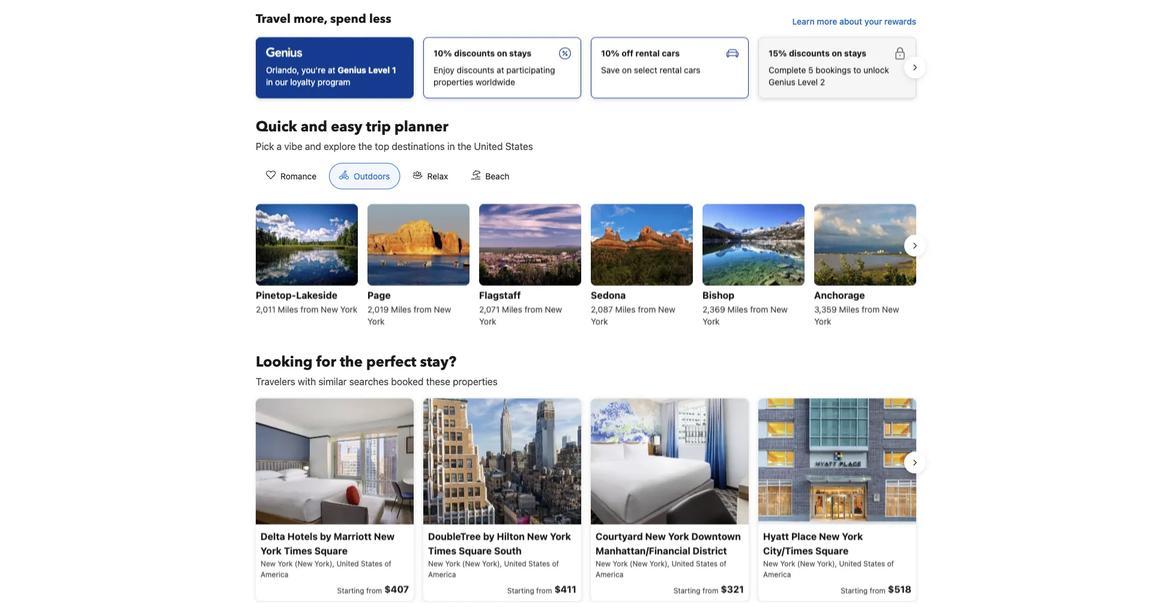 Task type: locate. For each thing, give the bounding box(es) containing it.
2 (new from the left
[[463, 560, 480, 568]]

1 horizontal spatial in
[[448, 140, 455, 152]]

1 vertical spatial properties
[[453, 376, 498, 387]]

0 horizontal spatial 10%
[[434, 48, 452, 58]]

1 vertical spatial in
[[448, 140, 455, 152]]

on up enjoy discounts at participating properties worldwide at the top of page
[[497, 48, 508, 58]]

0 vertical spatial genius
[[338, 65, 367, 75]]

states inside delta hotels by marriott new york times square new york (new york), united states of america
[[361, 560, 383, 568]]

0 vertical spatial properties
[[434, 77, 474, 87]]

4 of from the left
[[888, 560, 895, 568]]

5 miles from the left
[[728, 305, 748, 314]]

lakeside
[[296, 290, 338, 301]]

your
[[865, 16, 883, 26]]

10% discounts on stays
[[434, 48, 532, 58]]

0 horizontal spatial level
[[369, 65, 390, 75]]

starting for $518
[[841, 587, 868, 595]]

united down marriott in the bottom of the page
[[337, 560, 359, 568]]

from inside starting from $411
[[537, 587, 552, 595]]

starting down 'courtyard new york downtown manhattan/financial district new york (new york), united states of america'
[[674, 587, 701, 595]]

miles inside flagstaff 2,071 miles from new york
[[502, 305, 523, 314]]

at up worldwide
[[497, 65, 505, 75]]

page 2,019 miles from new york
[[368, 290, 451, 326]]

starting from $411
[[508, 584, 577, 596]]

tab list
[[246, 163, 530, 190]]

0 vertical spatial cars
[[662, 48, 680, 58]]

miles inside page 2,019 miles from new york
[[391, 305, 412, 314]]

of down district
[[720, 560, 727, 568]]

from left '$411'
[[537, 587, 552, 595]]

times down doubletree
[[428, 546, 457, 557]]

$321
[[721, 584, 744, 596]]

discounts up 5
[[790, 48, 830, 58]]

1 10% from the left
[[434, 48, 452, 58]]

starting down doubletree by hilton new york times square south new york (new york), united states of america in the left of the page
[[508, 587, 535, 595]]

2 stays from the left
[[845, 48, 867, 58]]

downtown
[[692, 531, 741, 543]]

district
[[693, 546, 728, 557]]

stays up participating
[[510, 48, 532, 58]]

manhattan/financial
[[596, 546, 691, 557]]

from inside anchorage 3,359 miles from new york
[[862, 305, 880, 314]]

properties right 'these'
[[453, 376, 498, 387]]

starting down hyatt place new york city/times square new york (new york), united states of america
[[841, 587, 868, 595]]

1 horizontal spatial stays
[[845, 48, 867, 58]]

relax button
[[403, 163, 459, 189]]

3 region from the top
[[246, 394, 927, 604]]

states inside hyatt place new york city/times square new york (new york), united states of america
[[864, 560, 886, 568]]

york
[[341, 305, 358, 314], [368, 317, 385, 326], [480, 317, 497, 326], [591, 317, 608, 326], [703, 317, 720, 326], [815, 317, 832, 326], [550, 531, 571, 543], [669, 531, 690, 543], [843, 531, 864, 543], [261, 546, 282, 557], [278, 560, 293, 568], [446, 560, 461, 568], [613, 560, 628, 568], [781, 560, 796, 568]]

starting from $407
[[337, 584, 409, 596]]

1 horizontal spatial cars
[[684, 65, 701, 75]]

1 (new from the left
[[295, 560, 313, 568]]

0 vertical spatial rental
[[636, 48, 660, 58]]

united down district
[[672, 560, 694, 568]]

top
[[375, 140, 390, 152]]

from inside 'sedona 2,087 miles from new york'
[[638, 305, 656, 314]]

in left our
[[266, 77, 273, 87]]

1 horizontal spatial on
[[622, 65, 632, 75]]

0 horizontal spatial in
[[266, 77, 273, 87]]

0 horizontal spatial genius
[[338, 65, 367, 75]]

1 starting from the left
[[337, 587, 364, 595]]

at
[[328, 65, 336, 75], [497, 65, 505, 75]]

romance
[[281, 171, 317, 181]]

2 at from the left
[[497, 65, 505, 75]]

more
[[817, 16, 838, 26]]

united inside hyatt place new york city/times square new york (new york), united states of america
[[840, 560, 862, 568]]

the left top
[[359, 140, 373, 152]]

10%
[[434, 48, 452, 58], [601, 48, 620, 58]]

times down hotels
[[284, 546, 312, 557]]

new
[[321, 305, 338, 314], [434, 305, 451, 314], [545, 305, 562, 314], [659, 305, 676, 314], [771, 305, 788, 314], [883, 305, 900, 314], [374, 531, 395, 543], [527, 531, 548, 543], [646, 531, 666, 543], [820, 531, 840, 543], [261, 560, 276, 568], [428, 560, 443, 568], [596, 560, 611, 568], [764, 560, 779, 568]]

america inside 'courtyard new york downtown manhattan/financial district new york (new york), united states of america'
[[596, 571, 624, 579]]

2 by from the left
[[483, 531, 495, 543]]

0 horizontal spatial times
[[284, 546, 312, 557]]

miles inside 'sedona 2,087 miles from new york'
[[616, 305, 636, 314]]

the
[[359, 140, 373, 152], [458, 140, 472, 152], [340, 353, 363, 372]]

from
[[301, 305, 319, 314], [414, 305, 432, 314], [525, 305, 543, 314], [638, 305, 656, 314], [751, 305, 769, 314], [862, 305, 880, 314], [366, 587, 382, 595], [537, 587, 552, 595], [703, 587, 719, 595], [870, 587, 886, 595]]

level down 5
[[798, 77, 818, 87]]

1 horizontal spatial square
[[459, 546, 492, 557]]

rental up select
[[636, 48, 660, 58]]

for
[[316, 353, 336, 372]]

discounts up enjoy discounts at participating properties worldwide at the top of page
[[454, 48, 495, 58]]

3 america from the left
[[596, 571, 624, 579]]

of up $518
[[888, 560, 895, 568]]

0 horizontal spatial on
[[497, 48, 508, 58]]

outdoors
[[354, 171, 390, 181]]

0 horizontal spatial by
[[320, 531, 332, 543]]

states inside 'courtyard new york downtown manhattan/financial district new york (new york), united states of america'
[[696, 560, 718, 568]]

1 vertical spatial level
[[798, 77, 818, 87]]

3 of from the left
[[720, 560, 727, 568]]

pinetop-lakeside 2,011 miles from new york
[[256, 290, 358, 314]]

in inside quick and easy trip planner pick a vibe and explore the top destinations in the united states
[[448, 140, 455, 152]]

1 vertical spatial rental
[[660, 65, 682, 75]]

rental right select
[[660, 65, 682, 75]]

level inside orlando, you're at genius level 1 in our loyalty program
[[369, 65, 390, 75]]

sedona 2,087 miles from new york
[[591, 290, 676, 326]]

square down marriott in the bottom of the page
[[315, 546, 348, 557]]

to
[[854, 65, 862, 75]]

participating
[[507, 65, 556, 75]]

from inside starting from $407
[[366, 587, 382, 595]]

at up program
[[328, 65, 336, 75]]

beach button
[[461, 163, 520, 189]]

(new down manhattan/financial
[[630, 560, 648, 568]]

from left $407
[[366, 587, 382, 595]]

miles right 2,369
[[728, 305, 748, 314]]

of up $407
[[385, 560, 392, 568]]

in up 'relax'
[[448, 140, 455, 152]]

2 of from the left
[[553, 560, 559, 568]]

genius down complete
[[769, 77, 796, 87]]

(new inside 'courtyard new york downtown manhattan/financial district new york (new york), united states of america'
[[630, 560, 648, 568]]

york inside pinetop-lakeside 2,011 miles from new york
[[341, 305, 358, 314]]

4 america from the left
[[764, 571, 792, 579]]

10% up enjoy
[[434, 48, 452, 58]]

bishop 2,369 miles from new york
[[703, 290, 788, 326]]

blue genius logo image
[[266, 47, 303, 57], [266, 47, 303, 57]]

miles inside 'bishop 2,369 miles from new york'
[[728, 305, 748, 314]]

starting for $321
[[674, 587, 701, 595]]

0 horizontal spatial square
[[315, 546, 348, 557]]

miles down "flagstaff"
[[502, 305, 523, 314]]

sedona
[[591, 290, 626, 301]]

states up starting from $411
[[529, 560, 550, 568]]

states up beach
[[506, 140, 533, 152]]

2 vertical spatial region
[[246, 394, 927, 604]]

cars right select
[[684, 65, 701, 75]]

2 10% from the left
[[601, 48, 620, 58]]

from inside flagstaff 2,071 miles from new york
[[525, 305, 543, 314]]

about
[[840, 16, 863, 26]]

off
[[622, 48, 634, 58]]

cars up save on select rental cars at the right of the page
[[662, 48, 680, 58]]

cars
[[662, 48, 680, 58], [684, 65, 701, 75]]

miles
[[278, 305, 298, 314], [391, 305, 412, 314], [502, 305, 523, 314], [616, 305, 636, 314], [728, 305, 748, 314], [840, 305, 860, 314]]

america down courtyard
[[596, 571, 624, 579]]

3 miles from the left
[[502, 305, 523, 314]]

genius up program
[[338, 65, 367, 75]]

2 starting from the left
[[508, 587, 535, 595]]

2 region from the top
[[246, 199, 927, 334]]

stay?
[[420, 353, 457, 372]]

level
[[369, 65, 390, 75], [798, 77, 818, 87]]

stays up to
[[845, 48, 867, 58]]

at for genius
[[328, 65, 336, 75]]

genius
[[338, 65, 367, 75], [769, 77, 796, 87]]

york), inside hyatt place new york city/times square new york (new york), united states of america
[[818, 560, 838, 568]]

america down city/times
[[764, 571, 792, 579]]

america down doubletree
[[428, 571, 456, 579]]

at inside enjoy discounts at participating properties worldwide
[[497, 65, 505, 75]]

discounts for discounts
[[454, 48, 495, 58]]

united
[[474, 140, 503, 152], [337, 560, 359, 568], [504, 560, 527, 568], [672, 560, 694, 568], [840, 560, 862, 568]]

0 horizontal spatial stays
[[510, 48, 532, 58]]

states
[[506, 140, 533, 152], [361, 560, 383, 568], [529, 560, 550, 568], [696, 560, 718, 568], [864, 560, 886, 568]]

in
[[266, 77, 273, 87], [448, 140, 455, 152]]

america down delta
[[261, 571, 289, 579]]

1 vertical spatial region
[[246, 199, 927, 334]]

miles for flagstaff
[[502, 305, 523, 314]]

new inside page 2,019 miles from new york
[[434, 305, 451, 314]]

2 times from the left
[[428, 546, 457, 557]]

states inside quick and easy trip planner pick a vibe and explore the top destinations in the united states
[[506, 140, 533, 152]]

miles down the sedona
[[616, 305, 636, 314]]

2,369
[[703, 305, 726, 314]]

on right save
[[622, 65, 632, 75]]

from down anchorage
[[862, 305, 880, 314]]

states up starting from $407
[[361, 560, 383, 568]]

of
[[385, 560, 392, 568], [553, 560, 559, 568], [720, 560, 727, 568], [888, 560, 895, 568]]

america
[[261, 571, 289, 579], [428, 571, 456, 579], [596, 571, 624, 579], [764, 571, 792, 579]]

1 horizontal spatial 10%
[[601, 48, 620, 58]]

united up starting from $518
[[840, 560, 862, 568]]

1 miles from the left
[[278, 305, 298, 314]]

1 horizontal spatial at
[[497, 65, 505, 75]]

1 at from the left
[[328, 65, 336, 75]]

york),
[[315, 560, 335, 568], [482, 560, 502, 568], [650, 560, 670, 568], [818, 560, 838, 568]]

perfect
[[366, 353, 417, 372]]

1 york), from the left
[[315, 560, 335, 568]]

york), inside doubletree by hilton new york times square south new york (new york), united states of america
[[482, 560, 502, 568]]

3 york), from the left
[[650, 560, 670, 568]]

0 vertical spatial level
[[369, 65, 390, 75]]

4 (new from the left
[[798, 560, 816, 568]]

starting inside starting from $411
[[508, 587, 535, 595]]

2 horizontal spatial square
[[816, 546, 849, 557]]

square down doubletree
[[459, 546, 492, 557]]

starting inside starting from $321
[[674, 587, 701, 595]]

miles inside anchorage 3,359 miles from new york
[[840, 305, 860, 314]]

learn more about your rewards link
[[788, 10, 922, 32]]

0 vertical spatial in
[[266, 77, 273, 87]]

on
[[497, 48, 508, 58], [832, 48, 843, 58], [622, 65, 632, 75]]

of up '$411'
[[553, 560, 559, 568]]

on up bookings
[[832, 48, 843, 58]]

(new down doubletree
[[463, 560, 480, 568]]

region for travel more, spend less
[[246, 32, 927, 103]]

1 america from the left
[[261, 571, 289, 579]]

region containing delta hotels by marriott new york times square
[[246, 394, 927, 604]]

1 horizontal spatial genius
[[769, 77, 796, 87]]

miles right 2,019
[[391, 305, 412, 314]]

with
[[298, 376, 316, 387]]

by left 'hilton'
[[483, 531, 495, 543]]

4 miles from the left
[[616, 305, 636, 314]]

destinations
[[392, 140, 445, 152]]

properties down enjoy
[[434, 77, 474, 87]]

discounts
[[454, 48, 495, 58], [790, 48, 830, 58], [457, 65, 495, 75]]

our
[[275, 77, 288, 87]]

by
[[320, 531, 332, 543], [483, 531, 495, 543]]

miles for sedona
[[616, 305, 636, 314]]

3 (new from the left
[[630, 560, 648, 568]]

united up beach button
[[474, 140, 503, 152]]

1 square from the left
[[315, 546, 348, 557]]

1 stays from the left
[[510, 48, 532, 58]]

0 horizontal spatial at
[[328, 65, 336, 75]]

of inside doubletree by hilton new york times square south new york (new york), united states of america
[[553, 560, 559, 568]]

properties inside looking for the perfect stay? travelers with similar searches booked these properties
[[453, 376, 498, 387]]

hyatt place new york city/times square new york (new york), united states of america
[[764, 531, 895, 579]]

of inside hyatt place new york city/times square new york (new york), united states of america
[[888, 560, 895, 568]]

searches
[[349, 376, 389, 387]]

1 by from the left
[[320, 531, 332, 543]]

from left $518
[[870, 587, 886, 595]]

starting inside starting from $407
[[337, 587, 364, 595]]

2
[[821, 77, 826, 87]]

states up starting from $518
[[864, 560, 886, 568]]

2 america from the left
[[428, 571, 456, 579]]

10% up save
[[601, 48, 620, 58]]

0 horizontal spatial cars
[[662, 48, 680, 58]]

level left 1
[[369, 65, 390, 75]]

from down the lakeside
[[301, 305, 319, 314]]

starting down delta hotels by marriott new york times square new york (new york), united states of america
[[337, 587, 364, 595]]

doubletree
[[428, 531, 481, 543]]

square
[[315, 546, 348, 557], [459, 546, 492, 557], [816, 546, 849, 557]]

romance button
[[256, 163, 327, 189]]

united inside delta hotels by marriott new york times square new york (new york), united states of america
[[337, 560, 359, 568]]

starting
[[337, 587, 364, 595], [508, 587, 535, 595], [674, 587, 701, 595], [841, 587, 868, 595]]

these
[[426, 376, 451, 387]]

york inside page 2,019 miles from new york
[[368, 317, 385, 326]]

states down district
[[696, 560, 718, 568]]

by right hotels
[[320, 531, 332, 543]]

from inside starting from $321
[[703, 587, 719, 595]]

united down south
[[504, 560, 527, 568]]

delta hotels by marriott new york times square new york (new york), united states of america
[[261, 531, 395, 579]]

region containing 10% discounts on stays
[[246, 32, 927, 103]]

program
[[318, 77, 351, 87]]

2,019
[[368, 305, 389, 314]]

4 starting from the left
[[841, 587, 868, 595]]

1 horizontal spatial level
[[798, 77, 818, 87]]

region
[[246, 32, 927, 103], [246, 199, 927, 334], [246, 394, 927, 604]]

1 horizontal spatial by
[[483, 531, 495, 543]]

stays
[[510, 48, 532, 58], [845, 48, 867, 58]]

at inside orlando, you're at genius level 1 in our loyalty program
[[328, 65, 336, 75]]

new inside anchorage 3,359 miles from new york
[[883, 305, 900, 314]]

from inside page 2,019 miles from new york
[[414, 305, 432, 314]]

0 vertical spatial and
[[301, 117, 327, 137]]

and up the vibe
[[301, 117, 327, 137]]

from right 2,019
[[414, 305, 432, 314]]

from right '2,087'
[[638, 305, 656, 314]]

times
[[284, 546, 312, 557], [428, 546, 457, 557]]

city/times
[[764, 546, 814, 557]]

starting inside starting from $518
[[841, 587, 868, 595]]

6 miles from the left
[[840, 305, 860, 314]]

tab list containing romance
[[246, 163, 530, 190]]

and right the vibe
[[305, 140, 321, 152]]

0 vertical spatial region
[[246, 32, 927, 103]]

region containing pinetop-lakeside
[[246, 199, 927, 334]]

hotels
[[288, 531, 318, 543]]

miles for bishop
[[728, 305, 748, 314]]

and
[[301, 117, 327, 137], [305, 140, 321, 152]]

2 horizontal spatial on
[[832, 48, 843, 58]]

from right 2,369
[[751, 305, 769, 314]]

discounts inside enjoy discounts at participating properties worldwide
[[457, 65, 495, 75]]

square down the place
[[816, 546, 849, 557]]

3 starting from the left
[[674, 587, 701, 595]]

(new down city/times
[[798, 560, 816, 568]]

from left $321
[[703, 587, 719, 595]]

from right 2,071
[[525, 305, 543, 314]]

4 york), from the left
[[818, 560, 838, 568]]

united inside 'courtyard new york downtown manhattan/financial district new york (new york), united states of america'
[[672, 560, 694, 568]]

the right for
[[340, 353, 363, 372]]

2 york), from the left
[[482, 560, 502, 568]]

1 vertical spatial genius
[[769, 77, 796, 87]]

1 horizontal spatial times
[[428, 546, 457, 557]]

(new down hotels
[[295, 560, 313, 568]]

2 miles from the left
[[391, 305, 412, 314]]

discounts down 10% discounts on stays
[[457, 65, 495, 75]]

2 square from the left
[[459, 546, 492, 557]]

the up beach button
[[458, 140, 472, 152]]

on for at
[[497, 48, 508, 58]]

miles down anchorage
[[840, 305, 860, 314]]

1 times from the left
[[284, 546, 312, 557]]

5
[[809, 65, 814, 75]]

1 of from the left
[[385, 560, 392, 568]]

trip
[[366, 117, 391, 137]]

miles down pinetop-
[[278, 305, 298, 314]]

york inside flagstaff 2,071 miles from new york
[[480, 317, 497, 326]]

3 square from the left
[[816, 546, 849, 557]]

1 region from the top
[[246, 32, 927, 103]]



Task type: vqa. For each thing, say whether or not it's contained in the screenshot.
York), within the Courtyard New York Downtown Manhattan/Financial District New York (New York), United States of America
yes



Task type: describe. For each thing, give the bounding box(es) containing it.
level inside complete 5 bookings to unlock genius level 2
[[798, 77, 818, 87]]

complete
[[769, 65, 807, 75]]

america inside doubletree by hilton new york times square south new york (new york), united states of america
[[428, 571, 456, 579]]

south
[[494, 546, 522, 557]]

times inside doubletree by hilton new york times square south new york (new york), united states of america
[[428, 546, 457, 557]]

square inside hyatt place new york city/times square new york (new york), united states of america
[[816, 546, 849, 557]]

worldwide
[[476, 77, 516, 87]]

new inside 'sedona 2,087 miles from new york'
[[659, 305, 676, 314]]

on for bookings
[[832, 48, 843, 58]]

at for participating
[[497, 65, 505, 75]]

of inside delta hotels by marriott new york times square new york (new york), united states of america
[[385, 560, 392, 568]]

region for looking for the perfect stay?
[[246, 394, 927, 604]]

new inside 'bishop 2,369 miles from new york'
[[771, 305, 788, 314]]

properties inside enjoy discounts at participating properties worldwide
[[434, 77, 474, 87]]

new inside flagstaff 2,071 miles from new york
[[545, 305, 562, 314]]

1 vertical spatial and
[[305, 140, 321, 152]]

easy
[[331, 117, 363, 137]]

save on select rental cars
[[601, 65, 701, 75]]

learn
[[793, 16, 815, 26]]

flagstaff 2,071 miles from new york
[[480, 290, 562, 326]]

learn more about your rewards
[[793, 16, 917, 26]]

by inside doubletree by hilton new york times square south new york (new york), united states of america
[[483, 531, 495, 543]]

3,359
[[815, 305, 837, 314]]

miles inside pinetop-lakeside 2,011 miles from new york
[[278, 305, 298, 314]]

$411
[[555, 584, 577, 596]]

(new inside doubletree by hilton new york times square south new york (new york), united states of america
[[463, 560, 480, 568]]

2,071
[[480, 305, 500, 314]]

pick
[[256, 140, 274, 152]]

from inside 'bishop 2,369 miles from new york'
[[751, 305, 769, 314]]

1
[[392, 65, 396, 75]]

marriott
[[334, 531, 372, 543]]

from inside starting from $518
[[870, 587, 886, 595]]

10% for 10% off rental cars
[[601, 48, 620, 58]]

complete 5 bookings to unlock genius level 2
[[769, 65, 890, 87]]

discounts for 5
[[790, 48, 830, 58]]

save
[[601, 65, 620, 75]]

unlock
[[864, 65, 890, 75]]

looking
[[256, 353, 313, 372]]

2,011
[[256, 305, 276, 314]]

1 vertical spatial cars
[[684, 65, 701, 75]]

from inside pinetop-lakeside 2,011 miles from new york
[[301, 305, 319, 314]]

in inside orlando, you're at genius level 1 in our loyalty program
[[266, 77, 273, 87]]

booked
[[391, 376, 424, 387]]

york), inside 'courtyard new york downtown manhattan/financial district new york (new york), united states of america'
[[650, 560, 670, 568]]

stays for 15% discounts on stays
[[845, 48, 867, 58]]

bishop
[[703, 290, 735, 301]]

united inside quick and easy trip planner pick a vibe and explore the top destinations in the united states
[[474, 140, 503, 152]]

page
[[368, 290, 391, 301]]

travel more, spend less
[[256, 10, 392, 27]]

times inside delta hotels by marriott new york times square new york (new york), united states of america
[[284, 546, 312, 557]]

of inside 'courtyard new york downtown manhattan/financial district new york (new york), united states of america'
[[720, 560, 727, 568]]

2,087
[[591, 305, 613, 314]]

starting from $321
[[674, 584, 744, 596]]

anchorage 3,359 miles from new york
[[815, 290, 900, 326]]

enjoy discounts at participating properties worldwide
[[434, 65, 556, 87]]

planner
[[395, 117, 449, 137]]

the inside looking for the perfect stay? travelers with similar searches booked these properties
[[340, 353, 363, 372]]

outdoors button
[[329, 163, 400, 189]]

stays for 10% discounts on stays
[[510, 48, 532, 58]]

pinetop-
[[256, 290, 296, 301]]

vibe
[[284, 140, 303, 152]]

doubletree by hilton new york times square south new york (new york), united states of america
[[428, 531, 571, 579]]

united inside doubletree by hilton new york times square south new york (new york), united states of america
[[504, 560, 527, 568]]

anchorage
[[815, 290, 866, 301]]

flagstaff
[[480, 290, 521, 301]]

you're
[[302, 65, 326, 75]]

travelers
[[256, 376, 295, 387]]

place
[[792, 531, 817, 543]]

square inside delta hotels by marriott new york times square new york (new york), united states of america
[[315, 546, 348, 557]]

10% for 10% discounts on stays
[[434, 48, 452, 58]]

genius inside orlando, you're at genius level 1 in our loyalty program
[[338, 65, 367, 75]]

spend
[[330, 10, 367, 27]]

york inside anchorage 3,359 miles from new york
[[815, 317, 832, 326]]

15%
[[769, 48, 787, 58]]

america inside hyatt place new york city/times square new york (new york), united states of america
[[764, 571, 792, 579]]

rewards
[[885, 16, 917, 26]]

orlando, you're at genius level 1 in our loyalty program
[[266, 65, 396, 87]]

enjoy
[[434, 65, 455, 75]]

america inside delta hotels by marriott new york times square new york (new york), united states of america
[[261, 571, 289, 579]]

hilton
[[497, 531, 525, 543]]

square inside doubletree by hilton new york times square south new york (new york), united states of america
[[459, 546, 492, 557]]

york inside 'bishop 2,369 miles from new york'
[[703, 317, 720, 326]]

orlando,
[[266, 65, 299, 75]]

beach
[[486, 171, 510, 181]]

starting for $407
[[337, 587, 364, 595]]

states inside doubletree by hilton new york times square south new york (new york), united states of america
[[529, 560, 550, 568]]

less
[[370, 10, 392, 27]]

(new inside delta hotels by marriott new york times square new york (new york), united states of america
[[295, 560, 313, 568]]

quick and easy trip planner pick a vibe and explore the top destinations in the united states
[[256, 117, 533, 152]]

starting for $411
[[508, 587, 535, 595]]

10% off rental cars
[[601, 48, 680, 58]]

travel
[[256, 10, 291, 27]]

$518
[[889, 584, 912, 596]]

quick
[[256, 117, 297, 137]]

loyalty
[[290, 77, 315, 87]]

courtyard
[[596, 531, 643, 543]]

genius inside complete 5 bookings to unlock genius level 2
[[769, 77, 796, 87]]

york), inside delta hotels by marriott new york times square new york (new york), united states of america
[[315, 560, 335, 568]]

by inside delta hotels by marriott new york times square new york (new york), united states of america
[[320, 531, 332, 543]]

looking for the perfect stay? travelers with similar searches booked these properties
[[256, 353, 498, 387]]

miles for anchorage
[[840, 305, 860, 314]]

$407
[[385, 584, 409, 596]]

new inside pinetop-lakeside 2,011 miles from new york
[[321, 305, 338, 314]]

15% discounts on stays
[[769, 48, 867, 58]]

courtyard new york downtown manhattan/financial district new york (new york), united states of america
[[596, 531, 741, 579]]

york inside 'sedona 2,087 miles from new york'
[[591, 317, 608, 326]]

(new inside hyatt place new york city/times square new york (new york), united states of america
[[798, 560, 816, 568]]

hyatt
[[764, 531, 790, 543]]

miles for page
[[391, 305, 412, 314]]

similar
[[319, 376, 347, 387]]

delta
[[261, 531, 285, 543]]

bookings
[[816, 65, 852, 75]]

select
[[634, 65, 658, 75]]



